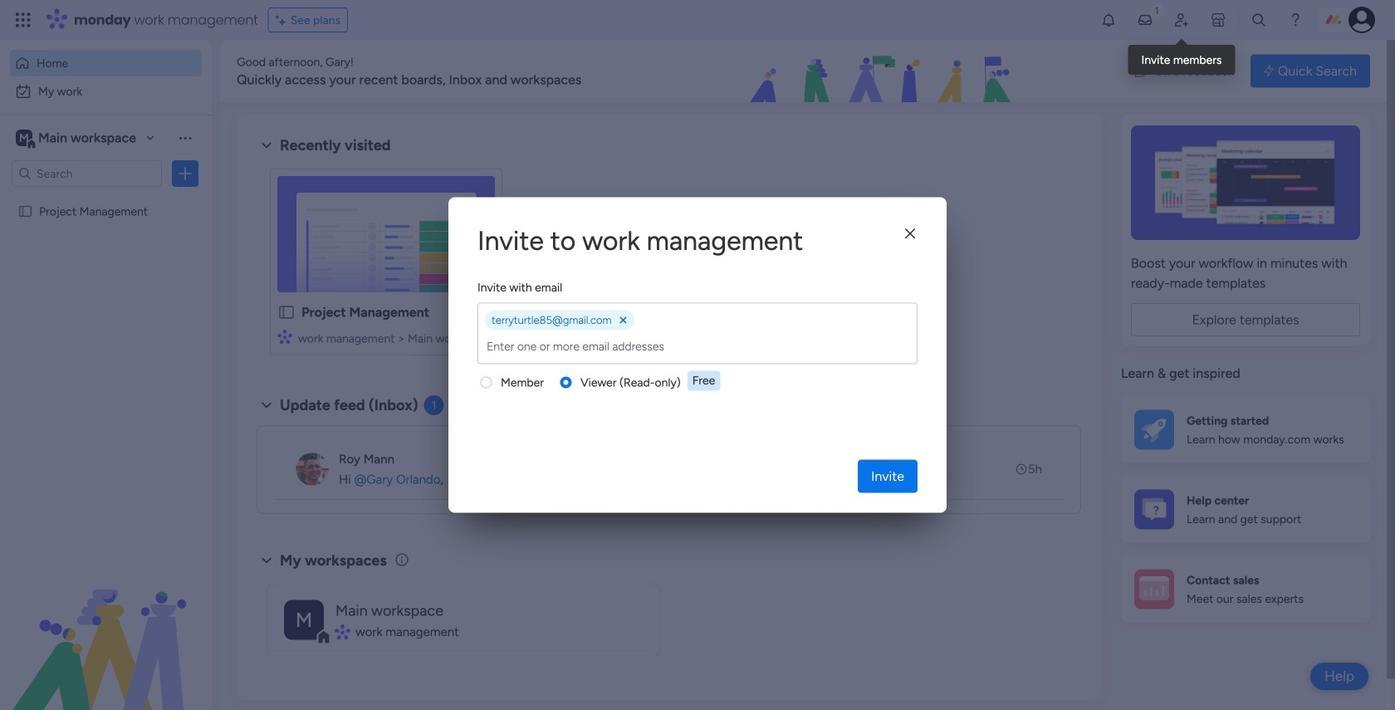 Task type: vqa. For each thing, say whether or not it's contained in the screenshot.
public board icon
yes



Task type: locate. For each thing, give the bounding box(es) containing it.
invite members image
[[1174, 12, 1190, 28]]

workspace image up public board image
[[16, 129, 32, 147]]

close image
[[905, 228, 915, 240]]

select product image
[[15, 12, 32, 28]]

workspace image
[[16, 129, 32, 147], [284, 600, 324, 640]]

workspace image left component image
[[284, 600, 324, 640]]

1 vertical spatial lottie animation element
[[0, 542, 212, 710]]

update feed image
[[1137, 12, 1154, 28]]

list box
[[0, 194, 212, 450]]

monday marketplace image
[[1210, 12, 1227, 28]]

1 image
[[1150, 1, 1165, 20]]

component image
[[336, 625, 350, 640]]

option
[[10, 50, 202, 76], [10, 78, 202, 105], [0, 196, 212, 200]]

templates image image
[[1136, 125, 1356, 240]]

public board image
[[277, 303, 296, 321]]

0 horizontal spatial lottie animation image
[[0, 542, 212, 710]]

1 horizontal spatial lottie animation image
[[651, 40, 1118, 103]]

0 vertical spatial lottie animation image
[[651, 40, 1118, 103]]

lottie animation image
[[651, 40, 1118, 103], [0, 542, 212, 710]]

see plans image
[[276, 11, 290, 29]]

lottie animation element
[[651, 40, 1118, 103], [0, 542, 212, 710]]

1 vertical spatial workspace image
[[284, 600, 324, 640]]

0 horizontal spatial lottie animation element
[[0, 542, 212, 710]]

2 vertical spatial option
[[0, 196, 212, 200]]

contact sales element
[[1121, 556, 1371, 623]]

search everything image
[[1251, 12, 1268, 28]]

0 horizontal spatial workspace image
[[16, 129, 32, 147]]

1 vertical spatial option
[[10, 78, 202, 105]]

1 horizontal spatial lottie animation element
[[651, 40, 1118, 103]]

0 vertical spatial workspace image
[[16, 129, 32, 147]]

1 horizontal spatial workspace image
[[284, 600, 324, 640]]

add to favorites image
[[470, 304, 487, 320]]

1 vertical spatial lottie animation image
[[0, 542, 212, 710]]

gary orlando image
[[1349, 7, 1376, 33]]



Task type: describe. For each thing, give the bounding box(es) containing it.
0 vertical spatial lottie animation element
[[651, 40, 1118, 103]]

help center element
[[1121, 476, 1371, 543]]

close update feed (inbox) image
[[257, 395, 277, 415]]

close my workspaces image
[[257, 550, 277, 570]]

Enter one or more email addresses text field
[[482, 330, 914, 364]]

lottie animation image for lottie animation element to the left
[[0, 542, 212, 710]]

Search in workspace field
[[35, 164, 139, 183]]

v2 bolt switch image
[[1264, 62, 1274, 80]]

1 element
[[424, 395, 444, 415]]

v2 user feedback image
[[1135, 62, 1147, 80]]

remove terryturtle85@gmail.com image
[[620, 316, 627, 324]]

close recently visited image
[[257, 135, 277, 155]]

0 vertical spatial option
[[10, 50, 202, 76]]

getting started element
[[1121, 397, 1371, 463]]

workspace selection element
[[16, 128, 139, 150]]

roy mann image
[[296, 453, 329, 486]]

notifications image
[[1101, 12, 1117, 28]]

public board image
[[17, 204, 33, 219]]

lottie animation image for the top lottie animation element
[[651, 40, 1118, 103]]

help image
[[1287, 12, 1304, 28]]

component image
[[277, 329, 292, 344]]



